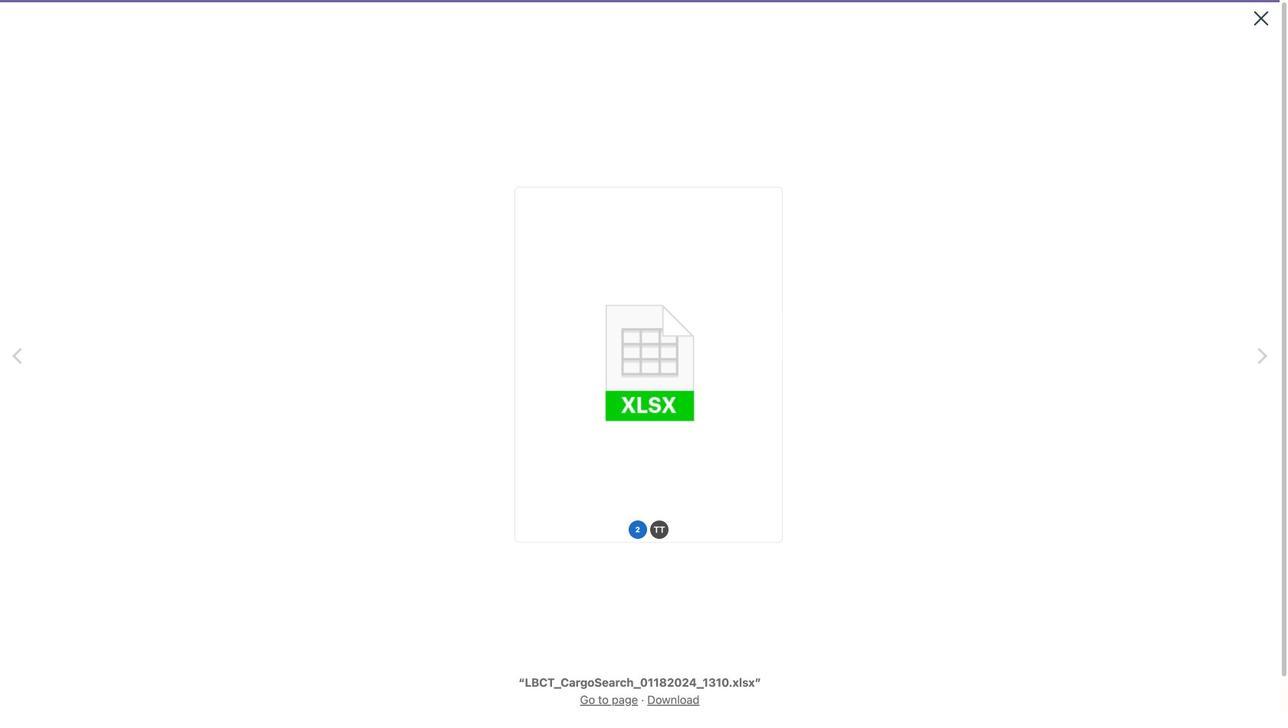 Task type: locate. For each thing, give the bounding box(es) containing it.
terry turtle image
[[1251, 4, 1274, 27], [650, 521, 669, 539]]

1 vertical spatial terry turtle image
[[650, 521, 669, 539]]

0 horizontal spatial terry turtle image
[[650, 521, 669, 539]]

0 vertical spatial terry turtle image
[[1251, 4, 1274, 27]]

switch accounts image
[[6, 4, 104, 28]]

main element
[[0, 0, 1281, 30]]

1 horizontal spatial terry turtle image
[[1251, 4, 1274, 27]]



Task type: describe. For each thing, give the bounding box(es) containing it.
breadcrumb element
[[254, 40, 1027, 73]]

terry turtle image inside main element
[[1251, 4, 1274, 27]]

terry turtle image
[[650, 521, 669, 539]]

keyboard shortcut: ⌘ + / image
[[839, 8, 855, 23]]



